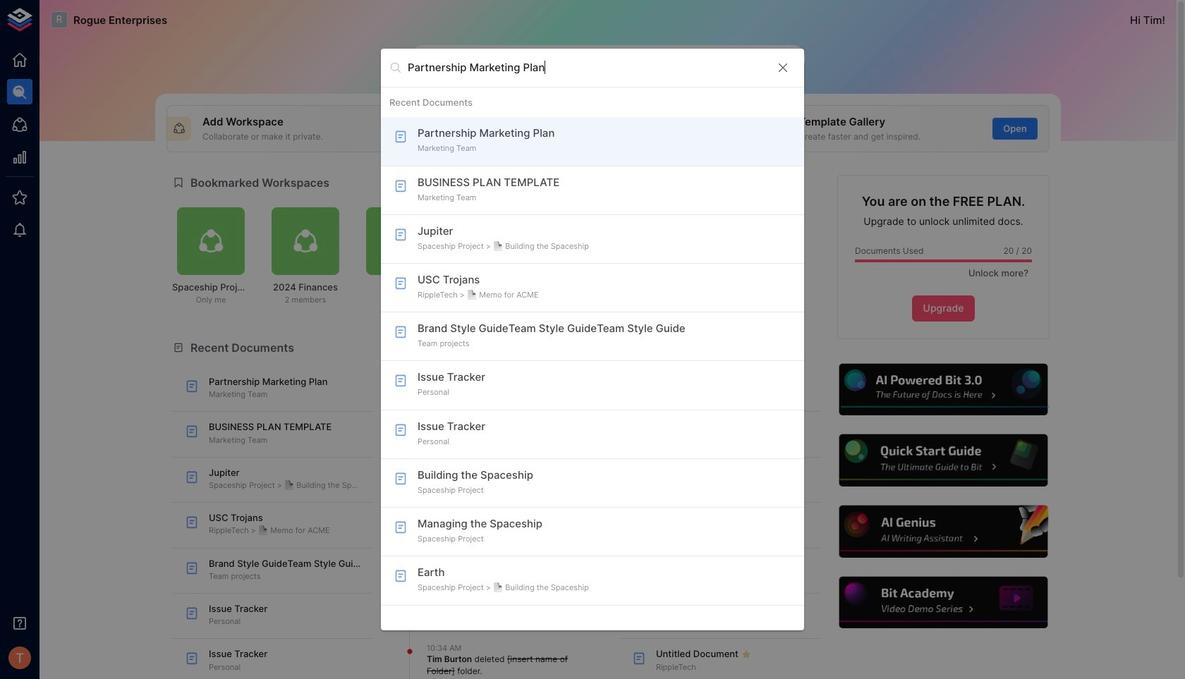 Task type: vqa. For each thing, say whether or not it's contained in the screenshot.
3rd help "IMAGE" from the top of the page
yes



Task type: describe. For each thing, give the bounding box(es) containing it.
3 help image from the top
[[837, 504, 1050, 560]]



Task type: locate. For each thing, give the bounding box(es) containing it.
2 help image from the top
[[837, 433, 1050, 489]]

1 help image from the top
[[837, 362, 1050, 418]]

dialog
[[381, 48, 804, 631]]

4 help image from the top
[[837, 575, 1050, 631]]

Search documents, folders and workspaces... text field
[[408, 57, 765, 78]]

help image
[[837, 362, 1050, 418], [837, 433, 1050, 489], [837, 504, 1050, 560], [837, 575, 1050, 631]]



